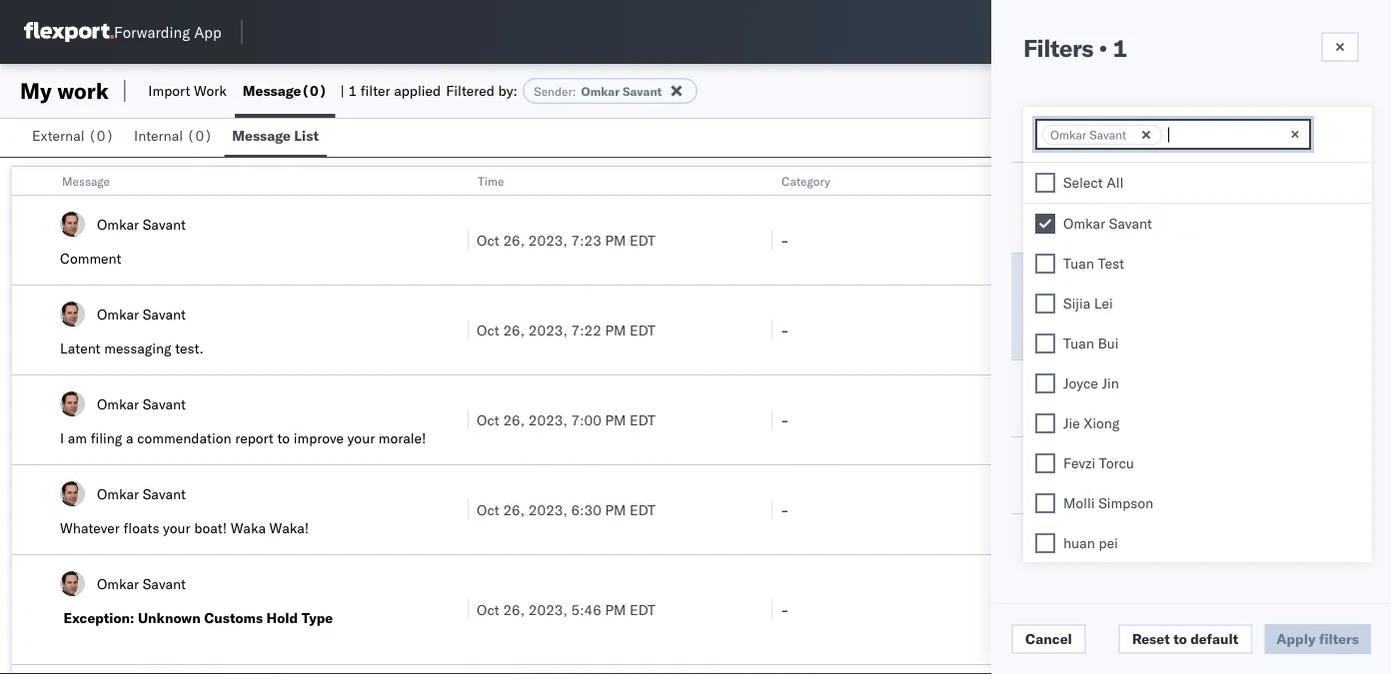 Task type: vqa. For each thing, say whether or not it's contained in the screenshot.
(0) associated with Internal (0)
yes



Task type: describe. For each thing, give the bounding box(es) containing it.
exception:
[[63, 610, 134, 627]]

2023, for 5:46
[[529, 601, 568, 619]]

edt for oct 26, 2023, 7:23 pm edt
[[630, 231, 656, 249]]

resize handle column header for time
[[748, 167, 772, 675]]

omkar up select in the top of the page
[[1051, 127, 1087, 142]]

shipment
[[1024, 390, 1088, 407]]

|
[[340, 82, 345, 99]]

oct for oct 26, 2023, 5:46 pm edt
[[477, 601, 500, 619]]

oct 26, 2023, 7:23 pm edt
[[477, 231, 656, 249]]

a
[[126, 430, 133, 447]]

tuan bui
[[1064, 335, 1119, 352]]

boat!
[[194, 520, 227, 537]]

created
[[1024, 467, 1077, 484]]

external (0) button
[[24, 118, 126, 157]]

internal (0) button
[[126, 118, 224, 157]]

savant inside 'button'
[[1094, 324, 1140, 341]]

exception: unknown customs hold type
[[63, 610, 333, 627]]

filing
[[91, 430, 122, 447]]

oct 26, 2023, 5:46 pm edt
[[477, 601, 656, 619]]

huan pei
[[1064, 535, 1118, 552]]

commendation
[[137, 430, 231, 447]]

whatever
[[60, 520, 120, 537]]

0 vertical spatial type
[[1086, 120, 1117, 137]]

savant up the unknown
[[143, 575, 186, 593]]

whatever floats your boat! waka waka!
[[60, 520, 309, 537]]

unknown
[[138, 610, 201, 627]]

message type
[[1024, 120, 1117, 137]]

savant up commendation on the bottom left of the page
[[143, 395, 186, 413]]

edt for oct 26, 2023, 6:30 pm edt
[[630, 501, 656, 519]]

simpson
[[1099, 495, 1154, 512]]

tuan for tuan bui
[[1064, 335, 1094, 352]]

flex- for 458574
[[1085, 231, 1126, 249]]

omkar savant inside 'button'
[[1046, 324, 1140, 341]]

omkar inside 'button'
[[1046, 324, 1090, 341]]

torcu
[[1099, 455, 1134, 472]]

list
[[294, 127, 319, 144]]

1 horizontal spatial your
[[347, 430, 375, 447]]

7:22
[[571, 321, 602, 339]]

0 vertical spatial category
[[782, 173, 830, 188]]

- for oct 26, 2023, 7:22 pm edt
[[781, 321, 789, 339]]

waka
[[231, 520, 266, 537]]

0 horizontal spatial to
[[277, 430, 290, 447]]

26, for oct 26, 2023, 5:46 pm edt
[[503, 601, 525, 619]]

sender for sender
[[1024, 283, 1071, 300]]

forwarding app link
[[24, 22, 222, 42]]

jin
[[1102, 375, 1119, 392]]

am
[[68, 430, 87, 447]]

external (0)
[[32, 127, 114, 144]]

i am filing a commendation report to improve your morale!
[[60, 430, 426, 447]]

resize handle column header for message
[[444, 167, 468, 675]]

26, for oct 26, 2023, 7:00 pm edt
[[503, 411, 525, 429]]

0 horizontal spatial type
[[302, 610, 333, 627]]

oct 26, 2023, 7:00 pm edt
[[477, 411, 656, 429]]

26, for oct 26, 2023, 6:30 pm edt
[[503, 501, 525, 519]]

molli simpson
[[1064, 495, 1154, 512]]

2023, for 7:22
[[529, 321, 568, 339]]

time
[[478, 173, 504, 188]]

omkar savant up floats
[[97, 485, 186, 503]]

omkar savant up comment
[[97, 215, 186, 233]]

edt for oct 26, 2023, 7:22 pm edt
[[630, 321, 656, 339]]

latent
[[60, 340, 101, 357]]

message (0)
[[243, 82, 327, 99]]

edt for oct 26, 2023, 5:46 pm edt
[[630, 601, 656, 619]]

omkar savant up the select all
[[1051, 127, 1127, 142]]

joyce
[[1064, 375, 1098, 392]]

- for oct 26, 2023, 7:23 pm edt
[[781, 231, 789, 249]]

2023, for 6:30
[[529, 501, 568, 519]]

26, for oct 26, 2023, 7:22 pm edt
[[503, 321, 525, 339]]

edt for oct 26, 2023, 7:00 pm edt
[[630, 411, 656, 429]]

messaging
[[104, 340, 171, 357]]

filter
[[361, 82, 390, 99]]

oct for oct 26, 2023, 6:30 pm edt
[[477, 501, 500, 519]]

message for message type
[[1168, 120, 1224, 137]]

message type
[[1168, 120, 1256, 137]]

omkar savant up a
[[97, 395, 186, 413]]

message list
[[232, 127, 319, 144]]

work for related
[[1130, 173, 1156, 188]]

to inside button
[[1174, 631, 1187, 648]]

flex- 1366815
[[1085, 501, 1187, 519]]

26, for oct 26, 2023, 7:23 pm edt
[[503, 231, 525, 249]]

3 flex- from the top
[[1085, 411, 1126, 429]]

cancel
[[1026, 631, 1072, 648]]

forwarding
[[114, 22, 190, 41]]

sender : omkar savant
[[534, 83, 662, 98]]

1 vertical spatial your
[[163, 520, 191, 537]]

work
[[194, 82, 227, 99]]

reset
[[1132, 631, 1170, 648]]

lei
[[1094, 295, 1113, 312]]

:
[[573, 83, 576, 98]]

filters
[[1024, 33, 1094, 63]]

flex- 2271801
[[1085, 601, 1187, 619]]

classification
[[1168, 199, 1253, 216]]

sijia
[[1064, 295, 1091, 312]]

morale!
[[379, 430, 426, 447]]

omkar up comment
[[97, 215, 139, 233]]

message list button
[[224, 118, 327, 157]]

internal
[[134, 127, 183, 144]]

message for message classification category
[[1168, 185, 1224, 202]]

category
[[1168, 213, 1223, 230]]

select all
[[1064, 174, 1124, 191]]

work for my
[[57, 77, 109, 104]]

report
[[235, 430, 274, 447]]

omkar up floats
[[97, 485, 139, 503]]

fevzi torcu
[[1064, 455, 1134, 472]]

import work
[[148, 82, 227, 99]]

omkar savant inside list box
[[1064, 215, 1152, 232]]

7:23
[[571, 231, 602, 249]]

message for message type
[[1024, 120, 1082, 137]]



Task type: locate. For each thing, give the bounding box(es) containing it.
5 2023, from the top
[[529, 601, 568, 619]]

2 flex- from the top
[[1085, 321, 1126, 339]]

1 horizontal spatial (0)
[[187, 127, 213, 144]]

oct 26, 2023, 7:22 pm edt
[[477, 321, 656, 339]]

message for message list
[[232, 127, 291, 144]]

flex- right 'jie'
[[1085, 411, 1126, 429]]

(0) for message (0)
[[301, 82, 327, 99]]

5 26, from the top
[[503, 601, 525, 619]]

flex- down lei
[[1085, 321, 1126, 339]]

work up external (0)
[[57, 77, 109, 104]]

savant down lei
[[1094, 324, 1140, 341]]

savant inside list box
[[1109, 215, 1152, 232]]

joyce jin
[[1064, 375, 1119, 392]]

26, left 7:00
[[503, 411, 525, 429]]

to
[[277, 430, 290, 447], [1174, 631, 1187, 648]]

savant right :
[[623, 83, 662, 98]]

(0) inside button
[[187, 127, 213, 144]]

savant down all
[[1109, 215, 1152, 232]]

edt right 5:46
[[630, 601, 656, 619]]

omkar savant up the unknown
[[97, 575, 186, 593]]

4 pm from the top
[[605, 501, 626, 519]]

type
[[1086, 120, 1117, 137], [302, 610, 333, 627]]

to right reset
[[1174, 631, 1187, 648]]

0 vertical spatial your
[[347, 430, 375, 447]]

2 pm from the top
[[605, 321, 626, 339]]

(0) inside button
[[88, 127, 114, 144]]

0 horizontal spatial (0)
[[88, 127, 114, 144]]

0 horizontal spatial category
[[782, 173, 830, 188]]

2 tuan from the top
[[1064, 335, 1094, 352]]

2271801
[[1126, 601, 1187, 619]]

oct left 5:46
[[477, 601, 500, 619]]

edt right 7:23
[[630, 231, 656, 249]]

customs
[[204, 610, 263, 627]]

app
[[194, 22, 222, 41]]

2023, left 6:30
[[529, 501, 568, 519]]

pm right 7:22
[[605, 321, 626, 339]]

None text field
[[1167, 126, 1187, 143]]

item/shipment
[[1159, 173, 1241, 188]]

pm for 5:46
[[605, 601, 626, 619]]

5:46
[[571, 601, 602, 619]]

1 26, from the top
[[503, 231, 525, 249]]

(0) right internal
[[187, 127, 213, 144]]

3 - from the top
[[781, 411, 789, 429]]

message up category
[[1168, 185, 1224, 202]]

tuan left bui
[[1064, 335, 1094, 352]]

2023, for 7:00
[[529, 411, 568, 429]]

26, left 7:22
[[503, 321, 525, 339]]

4 resize handle column header from the left
[[1355, 167, 1379, 675]]

26, left 5:46
[[503, 601, 525, 619]]

pm right 5:46
[[605, 601, 626, 619]]

1 horizontal spatial sender
[[1024, 283, 1071, 300]]

| 1 filter applied filtered by:
[[340, 82, 518, 99]]

resize handle column header for related work item/shipment
[[1355, 167, 1379, 675]]

1 horizontal spatial type
[[1086, 120, 1117, 137]]

cancel button
[[1012, 625, 1086, 655]]

flexport. image
[[24, 22, 114, 42]]

xiong
[[1084, 415, 1120, 432]]

your left boat!
[[163, 520, 191, 537]]

improve
[[294, 430, 344, 447]]

huan
[[1064, 535, 1095, 552]]

sijia lei
[[1064, 295, 1113, 312]]

oct left 7:22
[[477, 321, 500, 339]]

(0) left |
[[301, 82, 327, 99]]

savant up test.
[[143, 305, 186, 323]]

message up select in the top of the page
[[1024, 120, 1082, 137]]

3 26, from the top
[[503, 411, 525, 429]]

26, left 6:30
[[503, 501, 525, 519]]

2 - from the top
[[781, 321, 789, 339]]

sender for sender : omkar savant
[[534, 83, 573, 98]]

related
[[1086, 173, 1127, 188]]

4 2023, from the top
[[529, 501, 568, 519]]

- for oct 26, 2023, 6:30 pm edt
[[781, 501, 789, 519]]

pm for 7:23
[[605, 231, 626, 249]]

1 vertical spatial tuan
[[1064, 335, 1094, 352]]

oct for oct 26, 2023, 7:00 pm edt
[[477, 411, 500, 429]]

date
[[1081, 467, 1112, 484]]

1 horizontal spatial to
[[1174, 631, 1187, 648]]

oct left 7:00
[[477, 411, 500, 429]]

1 right •
[[1113, 33, 1127, 63]]

type right hold
[[302, 610, 333, 627]]

flex- for 1366815
[[1085, 501, 1126, 519]]

message classification category
[[1168, 185, 1253, 230]]

2023, left 7:23
[[529, 231, 568, 249]]

-
[[781, 231, 789, 249], [781, 321, 789, 339], [781, 411, 789, 429], [781, 501, 789, 519], [781, 601, 789, 619]]

savant up related
[[1090, 127, 1127, 142]]

3 pm from the top
[[605, 411, 626, 429]]

omkar inside list box
[[1064, 215, 1106, 232]]

your
[[347, 430, 375, 447], [163, 520, 191, 537]]

omkar up latent messaging test.
[[97, 305, 139, 323]]

Search Shipments (/) text field
[[1009, 17, 1201, 47]]

pm for 7:22
[[605, 321, 626, 339]]

26, down time
[[503, 231, 525, 249]]

- for oct 26, 2023, 5:46 pm edt
[[781, 601, 789, 619]]

category
[[782, 173, 830, 188], [1024, 199, 1084, 216]]

type
[[1228, 120, 1256, 137]]

omkar right :
[[581, 83, 620, 98]]

message for message (0)
[[243, 82, 301, 99]]

1 horizontal spatial 1
[[1113, 33, 1127, 63]]

1 vertical spatial to
[[1174, 631, 1187, 648]]

1 tuan from the top
[[1064, 255, 1094, 272]]

tuan left test
[[1064, 255, 1094, 272]]

6:30
[[571, 501, 602, 519]]

2023, left 7:22
[[529, 321, 568, 339]]

savant up whatever floats your boat! waka waka!
[[143, 485, 186, 503]]

omkar down "sijia"
[[1046, 324, 1090, 341]]

4 oct from the top
[[477, 501, 500, 519]]

1 vertical spatial 1
[[348, 82, 357, 99]]

5 pm from the top
[[605, 601, 626, 619]]

savant down internal (0) button
[[143, 215, 186, 233]]

0 vertical spatial 1
[[1113, 33, 1127, 63]]

(0) for external (0)
[[88, 127, 114, 144]]

my
[[20, 77, 52, 104]]

4 - from the top
[[781, 501, 789, 519]]

sender down tuan test
[[1024, 283, 1071, 300]]

waka!
[[269, 520, 309, 537]]

sender right by:
[[534, 83, 573, 98]]

message inside 'message classification category'
[[1168, 185, 1224, 202]]

0 vertical spatial sender
[[534, 83, 573, 98]]

filters • 1
[[1024, 33, 1127, 63]]

jie xiong
[[1064, 415, 1120, 432]]

0 vertical spatial work
[[57, 77, 109, 104]]

edt
[[630, 231, 656, 249], [630, 321, 656, 339], [630, 411, 656, 429], [630, 501, 656, 519], [630, 601, 656, 619]]

1 2023, from the top
[[529, 231, 568, 249]]

message for message
[[62, 173, 110, 188]]

hold
[[266, 610, 298, 627]]

message left list
[[232, 127, 291, 144]]

0 vertical spatial tuan
[[1064, 255, 1094, 272]]

jie
[[1064, 415, 1080, 432]]

2023, left 5:46
[[529, 601, 568, 619]]

omkar savant down 'sijia lei'
[[1046, 324, 1140, 341]]

resize handle column header
[[444, 167, 468, 675], [748, 167, 772, 675], [1052, 167, 1076, 675], [1355, 167, 1379, 675]]

all
[[1107, 174, 1124, 191]]

internal (0)
[[134, 127, 213, 144]]

1 horizontal spatial category
[[1024, 199, 1084, 216]]

type up related
[[1086, 120, 1117, 137]]

work right all
[[1130, 173, 1156, 188]]

test.
[[175, 340, 204, 357]]

4 edt from the top
[[630, 501, 656, 519]]

tuan for tuan test
[[1064, 255, 1094, 272]]

2023, for 7:23
[[529, 231, 568, 249]]

- for oct 26, 2023, 7:00 pm edt
[[781, 411, 789, 429]]

test
[[1098, 255, 1125, 272]]

created date
[[1024, 467, 1112, 484]]

omkar down select in the top of the page
[[1064, 215, 1106, 232]]

reset to default
[[1132, 631, 1239, 648]]

1 oct from the top
[[477, 231, 500, 249]]

2 oct from the top
[[477, 321, 500, 339]]

2 resize handle column header from the left
[[748, 167, 772, 675]]

1 resize handle column header from the left
[[444, 167, 468, 675]]

oct 26, 2023, 6:30 pm edt
[[477, 501, 656, 519]]

2 edt from the top
[[630, 321, 656, 339]]

3 oct from the top
[[477, 411, 500, 429]]

default
[[1191, 631, 1239, 648]]

4 26, from the top
[[503, 501, 525, 519]]

1 flex- from the top
[[1085, 231, 1126, 249]]

458574
[[1126, 231, 1178, 249]]

None checkbox
[[1036, 173, 1056, 193], [1036, 254, 1056, 274], [1036, 334, 1056, 354], [1036, 374, 1056, 394], [1036, 454, 1056, 474], [1036, 494, 1056, 514], [1036, 534, 1056, 554], [1036, 173, 1056, 193], [1036, 254, 1056, 274], [1036, 334, 1056, 354], [1036, 374, 1056, 394], [1036, 454, 1056, 474], [1036, 494, 1056, 514], [1036, 534, 1056, 554]]

0 horizontal spatial sender
[[534, 83, 573, 98]]

1 vertical spatial category
[[1024, 199, 1084, 216]]

latent messaging test.
[[60, 340, 204, 357]]

message
[[243, 82, 301, 99], [1024, 120, 1082, 137], [1168, 120, 1224, 137], [232, 127, 291, 144], [62, 173, 110, 188], [1168, 185, 1224, 202]]

molli
[[1064, 495, 1095, 512]]

edt right 6:30
[[630, 501, 656, 519]]

2 horizontal spatial (0)
[[301, 82, 327, 99]]

message left 'type'
[[1168, 120, 1224, 137]]

3 2023, from the top
[[529, 411, 568, 429]]

None checkbox
[[1036, 214, 1056, 234], [1036, 294, 1056, 314], [1036, 414, 1056, 434], [1036, 214, 1056, 234], [1036, 294, 1056, 314], [1036, 414, 1056, 434]]

3 resize handle column header from the left
[[1052, 167, 1076, 675]]

pm right 6:30
[[605, 501, 626, 519]]

reset to default button
[[1118, 625, 1253, 655]]

forwarding app
[[114, 22, 222, 41]]

flex- up test
[[1085, 231, 1126, 249]]

sender
[[534, 83, 573, 98], [1024, 283, 1071, 300]]

omkar savant up test
[[1064, 215, 1152, 232]]

omkar up exception:
[[97, 575, 139, 593]]

message inside message list button
[[232, 127, 291, 144]]

omkar savant
[[1051, 127, 1127, 142], [1064, 215, 1152, 232], [97, 215, 186, 233], [97, 305, 186, 323], [1046, 324, 1140, 341], [97, 395, 186, 413], [97, 485, 186, 503], [97, 575, 186, 593]]

oct for oct 26, 2023, 7:22 pm edt
[[477, 321, 500, 339]]

2 2023, from the top
[[529, 321, 568, 339]]

pei
[[1099, 535, 1118, 552]]

by:
[[498, 82, 518, 99]]

0 horizontal spatial 1
[[348, 82, 357, 99]]

resize handle column header for category
[[1052, 167, 1076, 675]]

oct for oct 26, 2023, 7:23 pm edt
[[477, 231, 500, 249]]

(0)
[[301, 82, 327, 99], [88, 127, 114, 144], [187, 127, 213, 144]]

5 oct from the top
[[477, 601, 500, 619]]

tuan test
[[1064, 255, 1125, 272]]

message up message list
[[243, 82, 301, 99]]

3 edt from the top
[[630, 411, 656, 429]]

edt right 7:22
[[630, 321, 656, 339]]

list box containing select all
[[1024, 163, 1372, 675]]

pm right 7:00
[[605, 411, 626, 429]]

1 pm from the top
[[605, 231, 626, 249]]

1 vertical spatial sender
[[1024, 283, 1071, 300]]

import work button
[[140, 64, 235, 118]]

oct left 6:30
[[477, 501, 500, 519]]

omkar savant button
[[1024, 318, 1359, 348]]

2023, left 7:00
[[529, 411, 568, 429]]

list box
[[1024, 163, 1372, 675]]

1 vertical spatial type
[[302, 610, 333, 627]]

5 edt from the top
[[630, 601, 656, 619]]

1366815
[[1126, 501, 1187, 519]]

to right report
[[277, 430, 290, 447]]

1 horizontal spatial work
[[1130, 173, 1156, 188]]

0 vertical spatial to
[[277, 430, 290, 447]]

1 vertical spatial work
[[1130, 173, 1156, 188]]

flex- for 2271801
[[1085, 601, 1126, 619]]

7:00
[[571, 411, 602, 429]]

2023,
[[529, 231, 568, 249], [529, 321, 568, 339], [529, 411, 568, 429], [529, 501, 568, 519], [529, 601, 568, 619]]

0 horizontal spatial work
[[57, 77, 109, 104]]

your left morale!
[[347, 430, 375, 447]]

work
[[57, 77, 109, 104], [1130, 173, 1156, 188]]

pm for 6:30
[[605, 501, 626, 519]]

1 right |
[[348, 82, 357, 99]]

flex- up the cancel button
[[1085, 601, 1126, 619]]

bui
[[1098, 335, 1119, 352]]

(0) for internal (0)
[[187, 127, 213, 144]]

select
[[1064, 174, 1103, 191]]

flex- 458574
[[1085, 231, 1178, 249]]

1
[[1113, 33, 1127, 63], [348, 82, 357, 99]]

my work
[[20, 77, 109, 104]]

import
[[148, 82, 190, 99]]

4 flex- from the top
[[1085, 501, 1126, 519]]

oct down time
[[477, 231, 500, 249]]

savant
[[623, 83, 662, 98], [1090, 127, 1127, 142], [1109, 215, 1152, 232], [143, 215, 186, 233], [143, 305, 186, 323], [1094, 324, 1140, 341], [143, 395, 186, 413], [143, 485, 186, 503], [143, 575, 186, 593]]

omkar savant up messaging
[[97, 305, 186, 323]]

message down external (0) button
[[62, 173, 110, 188]]

applied
[[394, 82, 441, 99]]

5 flex- from the top
[[1085, 601, 1126, 619]]

5 - from the top
[[781, 601, 789, 619]]

related work item/shipment
[[1086, 173, 1241, 188]]

fevzi
[[1064, 455, 1096, 472]]

flex- up pei
[[1085, 501, 1126, 519]]

edt right 7:00
[[630, 411, 656, 429]]

0 horizontal spatial your
[[163, 520, 191, 537]]

floats
[[123, 520, 159, 537]]

omkar up filing
[[97, 395, 139, 413]]

26,
[[503, 231, 525, 249], [503, 321, 525, 339], [503, 411, 525, 429], [503, 501, 525, 519], [503, 601, 525, 619]]

i
[[60, 430, 64, 447]]

pm right 7:23
[[605, 231, 626, 249]]

filtered
[[446, 82, 495, 99]]

1 - from the top
[[781, 231, 789, 249]]

pm for 7:00
[[605, 411, 626, 429]]

2 26, from the top
[[503, 321, 525, 339]]

external
[[32, 127, 84, 144]]

1 edt from the top
[[630, 231, 656, 249]]

(0) right external
[[88, 127, 114, 144]]



